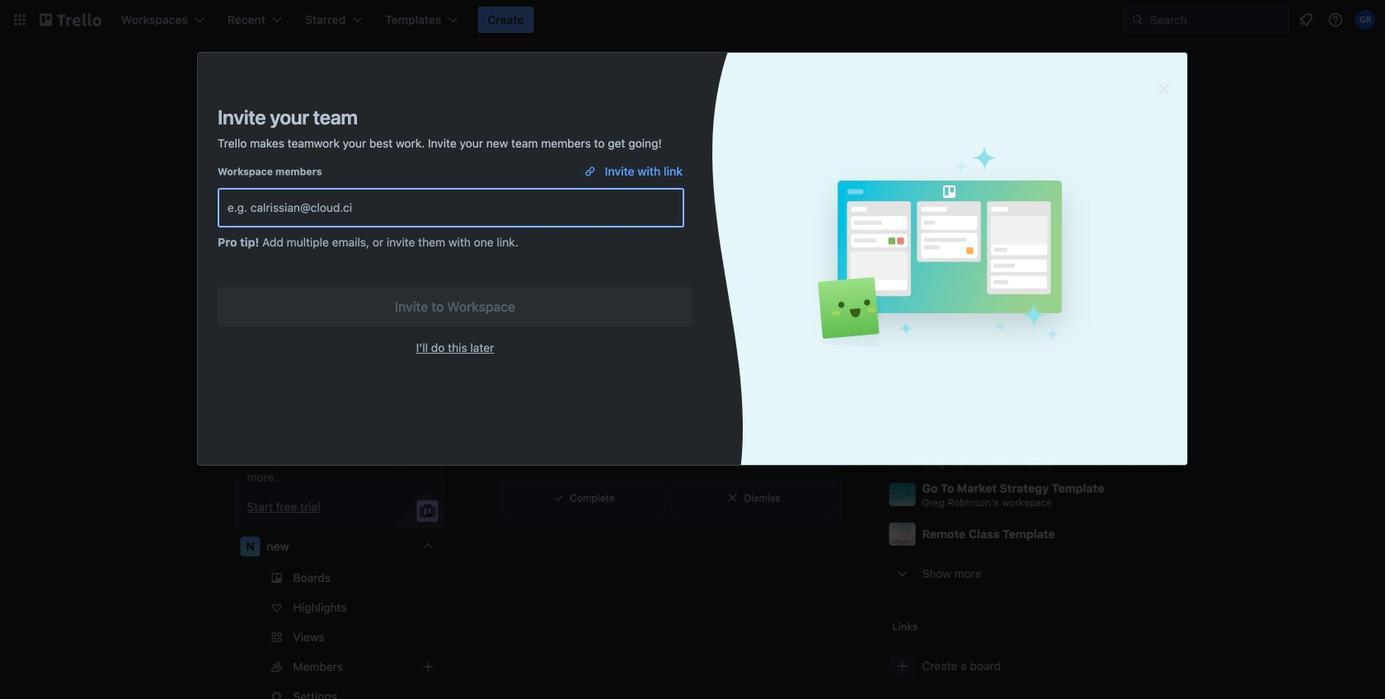 Task type: locate. For each thing, give the bounding box(es) containing it.
add image
[[418, 347, 438, 367], [418, 657, 438, 677]]

1 vertical spatial add image
[[418, 657, 438, 677]]

primary element
[[0, 0, 1385, 40]]

Search field
[[1145, 8, 1289, 31]]

search image
[[1131, 13, 1145, 26]]

2 add image from the top
[[418, 657, 438, 677]]

0 vertical spatial add image
[[418, 347, 438, 367]]



Task type: describe. For each thing, give the bounding box(es) containing it.
e.g. calrissian@cloud.ci text field
[[228, 193, 674, 223]]

1 add image from the top
[[418, 347, 438, 367]]

open information menu image
[[1328, 12, 1344, 28]]

greg robinson (gregrobinson96) image
[[1356, 10, 1375, 30]]

home image
[[240, 143, 260, 163]]

template board image
[[240, 110, 260, 130]]

0 notifications image
[[1296, 10, 1316, 30]]

click to star 1-on-1 meeting agenda. it will show up at the top of your boards list. image
[[1137, 447, 1153, 463]]



Task type: vqa. For each thing, say whether or not it's contained in the screenshot.
Primary ELEMENT
yes



